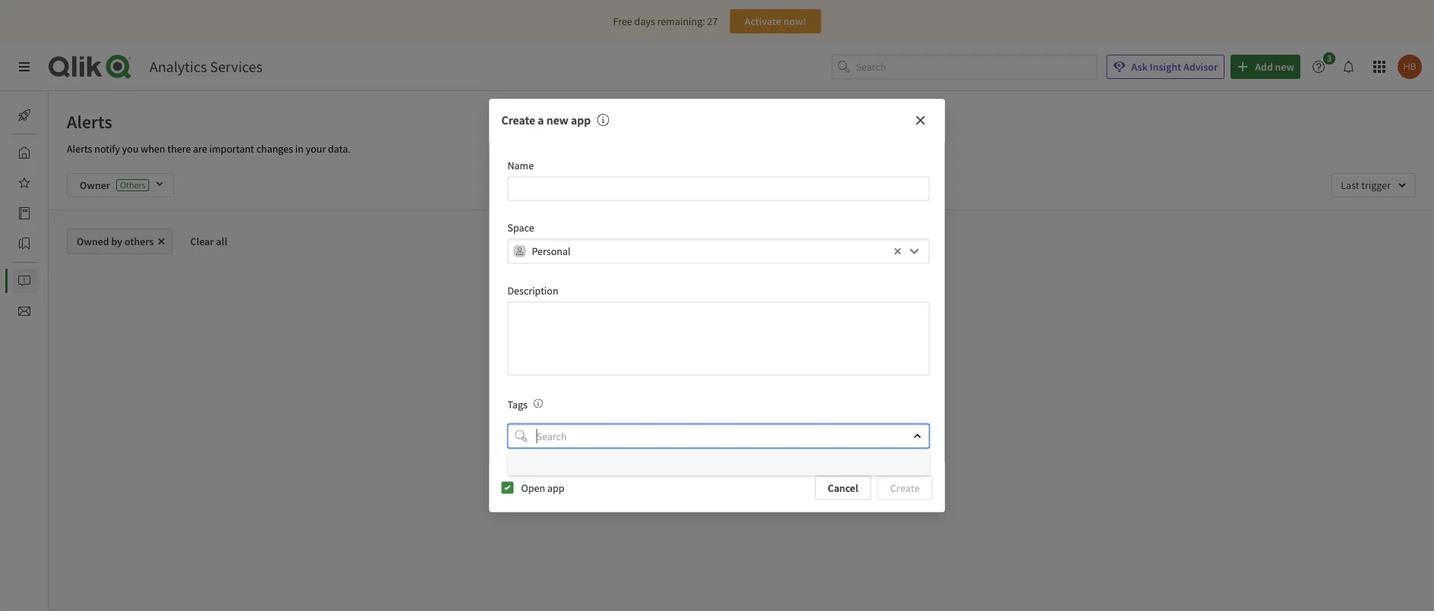 Task type: locate. For each thing, give the bounding box(es) containing it.
remaining:
[[657, 14, 705, 28]]

are inside try adjusting your search or filters to find what you are looking for.
[[727, 431, 741, 445]]

2 alerts from the top
[[67, 142, 92, 156]]

searchbar element
[[831, 54, 1097, 79]]

are down "search"
[[727, 431, 741, 445]]

when
[[141, 142, 165, 156]]

new
[[546, 113, 568, 128]]

create down close icon in the bottom right of the page
[[890, 481, 920, 495]]

0 vertical spatial you
[[122, 142, 139, 156]]

1 vertical spatial you
[[708, 431, 724, 445]]

1 horizontal spatial you
[[708, 431, 724, 445]]

alerts for alerts
[[67, 110, 112, 133]]

0 horizontal spatial create
[[501, 113, 535, 128]]

close image
[[913, 432, 922, 441]]

0 horizontal spatial are
[[193, 142, 207, 156]]

catalog
[[49, 206, 82, 220]]

your right in
[[306, 142, 326, 156]]

start typing a tag name. select an existing tag or create a new tag by pressing enter or comma. press backspace to remove a tag. image
[[534, 399, 543, 408]]

1 vertical spatial alerts
[[67, 142, 92, 156]]

services
[[210, 57, 263, 76]]

alerts left notify
[[67, 142, 92, 156]]

clear all
[[190, 235, 227, 248]]

create a new app dialog
[[489, 99, 945, 512]]

filters region
[[49, 161, 1434, 210]]

your left "search"
[[707, 416, 728, 430]]

a
[[538, 113, 544, 128]]

ask
[[1131, 60, 1148, 74]]

1 horizontal spatial your
[[707, 416, 728, 430]]

app right new
[[571, 113, 591, 128]]

search
[[730, 416, 759, 430]]

try adjusting your search or filters to find what you are looking for.
[[648, 416, 853, 445]]

filters
[[773, 416, 798, 430]]

app right open
[[547, 481, 564, 495]]

owned
[[77, 235, 109, 248]]

0 vertical spatial alerts
[[67, 110, 112, 133]]

create inside button
[[890, 481, 920, 495]]

option
[[508, 451, 930, 475]]

0 horizontal spatial app
[[547, 481, 564, 495]]

create for create a new app
[[501, 113, 535, 128]]

description
[[507, 283, 558, 297]]

0 horizontal spatial your
[[306, 142, 326, 156]]

subscriptions image
[[18, 305, 30, 317]]

create left a
[[501, 113, 535, 128]]

1 vertical spatial app
[[547, 481, 564, 495]]

alerts up notify
[[67, 110, 112, 133]]

1 horizontal spatial create
[[890, 481, 920, 495]]

activate
[[744, 14, 781, 28]]

Space text field
[[532, 239, 890, 264]]

Description text field
[[507, 302, 930, 375]]

alerts notify you when there are important changes in your data.
[[67, 142, 350, 156]]

1 vertical spatial search text field
[[533, 424, 900, 448]]

1 horizontal spatial are
[[727, 431, 741, 445]]

are
[[193, 142, 207, 156], [727, 431, 741, 445]]

Search text field
[[856, 54, 1097, 79], [533, 424, 900, 448]]

1 vertical spatial create
[[890, 481, 920, 495]]

cancel
[[828, 481, 858, 495]]

advisor
[[1183, 60, 1218, 74]]

1 vertical spatial are
[[727, 431, 741, 445]]

what
[[831, 416, 853, 430]]

try
[[648, 416, 662, 430]]

you left when
[[122, 142, 139, 156]]

space
[[507, 221, 534, 234]]

you left looking
[[708, 431, 724, 445]]

0 vertical spatial app
[[571, 113, 591, 128]]

create for create
[[890, 481, 920, 495]]

in
[[295, 142, 304, 156]]

alerts for alerts notify you when there are important changes in your data.
[[67, 142, 92, 156]]

alerts
[[67, 110, 112, 133], [67, 142, 92, 156]]

alerts image
[[18, 275, 30, 287]]

app
[[571, 113, 591, 128], [547, 481, 564, 495]]

create
[[501, 113, 535, 128], [890, 481, 920, 495]]

27
[[707, 14, 718, 28]]

1 vertical spatial your
[[707, 416, 728, 430]]

you
[[122, 142, 139, 156], [708, 431, 724, 445]]

are right there
[[193, 142, 207, 156]]

search element
[[515, 430, 527, 442]]

list box
[[508, 451, 930, 475]]

0 vertical spatial are
[[193, 142, 207, 156]]

open app
[[521, 481, 564, 495]]

create a new app
[[501, 113, 591, 128]]

your
[[306, 142, 326, 156], [707, 416, 728, 430]]

there
[[167, 142, 191, 156]]

favorites image
[[18, 177, 30, 189]]

looking
[[743, 431, 776, 445]]

collections image
[[18, 238, 30, 250]]

0 vertical spatial create
[[501, 113, 535, 128]]

activate now! link
[[730, 9, 821, 33]]

1 alerts from the top
[[67, 110, 112, 133]]

by
[[111, 235, 122, 248]]

analytics
[[150, 57, 207, 76]]

0 vertical spatial your
[[306, 142, 326, 156]]

you inside try adjusting your search or filters to find what you are looking for.
[[708, 431, 724, 445]]

0 horizontal spatial you
[[122, 142, 139, 156]]



Task type: vqa. For each thing, say whether or not it's contained in the screenshot.
Collections to the top
no



Task type: describe. For each thing, give the bounding box(es) containing it.
find
[[811, 416, 829, 430]]

for.
[[778, 431, 793, 445]]

to
[[800, 416, 809, 430]]

name
[[507, 158, 534, 172]]

free days remaining: 27
[[613, 14, 718, 28]]

insight
[[1150, 60, 1181, 74]]

navigation pane element
[[0, 97, 82, 329]]

days
[[634, 14, 655, 28]]

clear all button
[[178, 229, 239, 254]]

data.
[[328, 142, 350, 156]]

open sidebar menu image
[[18, 61, 30, 73]]

changes
[[256, 142, 293, 156]]

cancel button
[[815, 476, 871, 500]]

clear
[[190, 235, 214, 248]]

home
[[49, 146, 75, 159]]

catalog link
[[12, 201, 82, 225]]

all
[[216, 235, 227, 248]]

ask insight advisor
[[1131, 60, 1218, 74]]

Name text field
[[507, 177, 930, 201]]

others
[[125, 235, 154, 248]]

adjusting
[[664, 416, 705, 430]]

now!
[[783, 14, 806, 28]]

notify
[[94, 142, 120, 156]]

analytics services
[[150, 57, 263, 76]]

owned by others
[[77, 235, 154, 248]]

owned by others button
[[67, 229, 172, 254]]

1 horizontal spatial app
[[571, 113, 591, 128]]

last trigger image
[[1331, 173, 1416, 197]]

0 vertical spatial search text field
[[856, 54, 1097, 79]]

open
[[521, 481, 545, 495]]

your inside try adjusting your search or filters to find what you are looking for.
[[707, 416, 728, 430]]

free
[[613, 14, 632, 28]]

create button
[[877, 476, 933, 500]]

activate now!
[[744, 14, 806, 28]]

search image
[[515, 430, 527, 442]]

ask insight advisor button
[[1106, 55, 1225, 79]]

or
[[761, 416, 770, 430]]

analytics services element
[[150, 57, 263, 76]]

tags
[[507, 397, 528, 411]]

home link
[[12, 140, 75, 165]]

start typing a tag name. select an existing tag or create a new tag by pressing enter or comma. press backspace to remove a tag. tooltip
[[528, 397, 543, 411]]

important
[[209, 142, 254, 156]]



